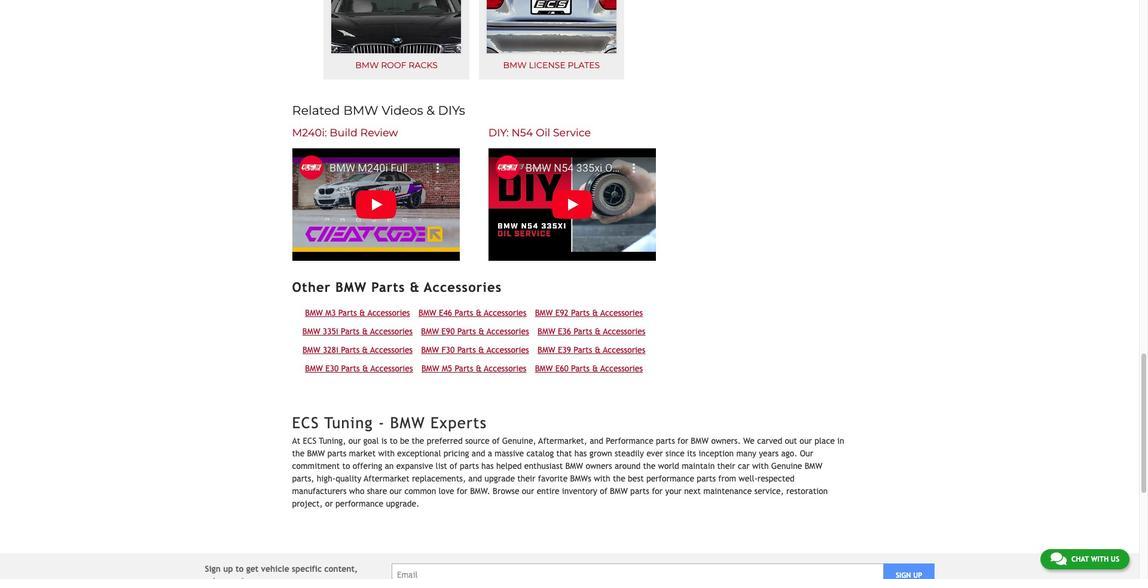 Task type: vqa. For each thing, say whether or not it's contained in the screenshot.
Chat with Us Link
yes



Task type: describe. For each thing, give the bounding box(es) containing it.
parts for e39
[[574, 345, 593, 355]]

m240i:
[[292, 126, 327, 139]]

0 vertical spatial has
[[575, 449, 587, 458]]

bmw e36 parts & accessories link
[[538, 327, 646, 336]]

chat with us link
[[1041, 549, 1130, 570]]

genuine,
[[502, 436, 536, 446]]

1 horizontal spatial of
[[492, 436, 500, 446]]

bmw roof racks image
[[330, 0, 463, 55]]

bmw 335i parts & accessories
[[303, 327, 413, 336]]

maintain
[[682, 461, 715, 471]]

bmw e60 parts & accessories link
[[535, 364, 643, 374]]

sign up to get vehicle specific content, sales, and more.
[[205, 564, 358, 579]]

accessories for bmw e46 parts & accessories
[[484, 308, 527, 318]]

accessories for bmw e30 parts & accessories
[[371, 364, 413, 374]]

and inside sign up to get vehicle specific content, sales, and more.
[[229, 577, 244, 579]]

manufacturers
[[292, 486, 347, 496]]

bmw license plates
[[503, 60, 600, 71]]

massive
[[495, 449, 524, 458]]

bmw e46 parts & accessories
[[419, 308, 527, 318]]

license
[[529, 60, 566, 71]]

accessories for bmw e36 parts & accessories
[[603, 327, 646, 336]]

parts for 335i
[[341, 327, 360, 336]]

bmw left e60
[[535, 364, 553, 374]]

your
[[666, 486, 682, 496]]

ever
[[647, 449, 663, 458]]

0 vertical spatial performance
[[647, 474, 695, 483]]

& for bmw 328i parts & accessories
[[362, 345, 368, 355]]

in
[[838, 436, 845, 446]]

the down at at the bottom
[[292, 449, 305, 458]]

replacements,
[[412, 474, 466, 483]]

bmw e90 parts & accessories link
[[421, 327, 529, 336]]

since
[[666, 449, 685, 458]]

the down around
[[613, 474, 626, 483]]

m5
[[442, 364, 452, 374]]

bmw up bmw m3 parts & accessories
[[336, 279, 367, 295]]

favorite
[[538, 474, 568, 483]]

& for bmw m3 parts & accessories
[[360, 308, 365, 318]]

1 horizontal spatial for
[[652, 486, 663, 496]]

accessories for bmw e60 parts & accessories
[[601, 364, 643, 374]]

e30
[[326, 364, 339, 374]]

next
[[684, 486, 701, 496]]

plates
[[568, 60, 600, 71]]

bmw e30 parts & accessories link
[[305, 364, 413, 374]]

common
[[405, 486, 436, 496]]

around
[[615, 461, 641, 471]]

catalog
[[527, 449, 554, 458]]

project,
[[292, 499, 323, 508]]

bmw e39 parts & accessories link
[[538, 345, 646, 355]]

parts for f30
[[457, 345, 476, 355]]

the down "ever"
[[643, 461, 656, 471]]

experts
[[431, 414, 487, 432]]

parts for 328i
[[341, 345, 360, 355]]

or
[[325, 499, 333, 508]]

2 horizontal spatial of
[[600, 486, 608, 496]]

bmw left m5
[[422, 364, 440, 374]]

aftermarket,
[[539, 436, 587, 446]]

to inside sign up to get vehicle specific content, sales, and more.
[[236, 564, 244, 574]]

& for bmw e46 parts & accessories
[[476, 308, 482, 318]]

bmw left e46
[[419, 308, 437, 318]]

e92
[[556, 308, 569, 318]]

helped
[[496, 461, 522, 471]]

roof
[[381, 60, 407, 71]]

m3
[[326, 308, 336, 318]]

our
[[800, 449, 814, 458]]

bmw m5 parts & accessories
[[422, 364, 527, 374]]

expansive
[[396, 461, 433, 471]]

0 horizontal spatial of
[[450, 461, 458, 471]]

1 horizontal spatial to
[[342, 461, 350, 471]]

& for bmw e30 parts & accessories
[[363, 364, 368, 374]]

bmw f30 parts & accessories
[[421, 345, 529, 355]]

parts up since
[[656, 436, 675, 446]]

accessories for bmw e39 parts & accessories
[[603, 345, 646, 355]]

pricing
[[444, 449, 469, 458]]

ecs tuning - bmw experts at ecs tuning, our goal is to be the preferred source of genuine, aftermarket, and performance parts for bmw owners. we carved out our place in the bmw parts market with exceptional pricing and a massive catalog that has grown steadily ever since its inception many years ago. our commitment to offering an expansive list of parts has helped enthusiast bmw owners around the world maintain their car with genuine bmw parts, high-quality aftermarket replacements, and upgrade their favorite bmws with the best performance parts from well-respected manufacturers who share our common love for bmw. browse our entire inventory of bmw parts for your next maintenance service, restoration project, or performance upgrade.
[[292, 414, 845, 508]]

parts for m3
[[338, 308, 357, 318]]

bmw roof racks link
[[324, 0, 469, 79]]

bmw inside bmw roof racks link
[[355, 60, 379, 71]]

bmw m5 parts & accessories link
[[422, 364, 527, 374]]

parts for e30
[[341, 364, 360, 374]]

accessories for other bmw parts & accessories
[[424, 279, 502, 295]]

& for bmw e90 parts & accessories
[[479, 327, 485, 336]]

bmw 335i parts & accessories link
[[303, 327, 413, 336]]

1 horizontal spatial their
[[718, 461, 736, 471]]

bmw down our at bottom
[[805, 461, 823, 471]]

328i
[[323, 345, 339, 355]]

bmw m3 parts & accessories link
[[305, 308, 410, 318]]

with left us
[[1092, 555, 1109, 564]]

parts for e60
[[571, 364, 590, 374]]

restoration
[[787, 486, 828, 496]]

accessories for bmw 335i parts & accessories
[[370, 327, 413, 336]]

the up "exceptional"
[[412, 436, 424, 446]]

upgrade.
[[386, 499, 420, 508]]

parts for e36
[[574, 327, 593, 336]]

bmw up commitment
[[307, 449, 325, 458]]

list
[[436, 461, 447, 471]]

bmw left 335i
[[303, 327, 320, 336]]

other
[[292, 279, 331, 295]]

that
[[557, 449, 572, 458]]

parts down pricing
[[460, 461, 479, 471]]

goal
[[363, 436, 379, 446]]

car
[[738, 461, 750, 471]]

e36
[[558, 327, 571, 336]]

vehicle
[[261, 564, 289, 574]]

bmw left e92
[[535, 308, 553, 318]]

accessories for bmw e92 parts & accessories
[[601, 308, 643, 318]]

exceptional
[[397, 449, 441, 458]]

accessories for bmw 328i parts & accessories
[[370, 345, 413, 355]]

chat with us
[[1072, 555, 1120, 564]]

parts down maintain
[[697, 474, 716, 483]]

a
[[488, 449, 492, 458]]

ago.
[[782, 449, 798, 458]]

us
[[1111, 555, 1120, 564]]

parts for bmw
[[371, 279, 405, 295]]

f30
[[442, 345, 455, 355]]



Task type: locate. For each thing, give the bounding box(es) containing it.
accessories up bmw e90 parts & accessories
[[484, 308, 527, 318]]

0 horizontal spatial has
[[482, 461, 494, 471]]

is
[[382, 436, 387, 446]]

accessories for bmw e90 parts & accessories
[[487, 327, 529, 336]]

and up bmw.
[[469, 474, 482, 483]]

bmw f30 parts & accessories link
[[421, 345, 529, 355]]

our up market
[[349, 436, 361, 446]]

accessories up bmw e36 parts & accessories link
[[601, 308, 643, 318]]

performance down the who
[[336, 499, 384, 508]]

bmw up bmws
[[566, 461, 583, 471]]

m240i: build review link
[[292, 126, 398, 139]]

335i
[[323, 327, 339, 336]]

ecs up at at the bottom
[[292, 414, 319, 432]]

performance
[[606, 436, 654, 446]]

to
[[390, 436, 398, 446], [342, 461, 350, 471], [236, 564, 244, 574]]

accessories down other bmw parts & accessories at the left of page
[[368, 308, 410, 318]]

for up since
[[678, 436, 689, 446]]

& for related bmw videos & diys
[[427, 103, 435, 118]]

bmw up "its"
[[691, 436, 709, 446]]

get
[[246, 564, 259, 574]]

2 vertical spatial of
[[600, 486, 608, 496]]

diy:
[[489, 126, 509, 139]]

accessories up bmw e46 parts & accessories
[[424, 279, 502, 295]]

1 vertical spatial performance
[[336, 499, 384, 508]]

parts down tuning,
[[328, 449, 347, 458]]

parts right m5
[[455, 364, 474, 374]]

& for bmw e60 parts & accessories
[[592, 364, 598, 374]]

world
[[658, 461, 680, 471]]

at
[[292, 436, 300, 446]]

our up our at bottom
[[800, 436, 812, 446]]

diys
[[438, 103, 465, 118]]

for left the your
[[652, 486, 663, 496]]

& for bmw f30 parts & accessories
[[479, 345, 485, 355]]

bmw left m3
[[305, 308, 323, 318]]

parts for e46
[[455, 308, 474, 318]]

their down the enthusiast
[[518, 474, 536, 483]]

carved
[[757, 436, 783, 446]]

to up quality
[[342, 461, 350, 471]]

of up a
[[492, 436, 500, 446]]

accessories down bmw e36 parts & accessories
[[603, 345, 646, 355]]

parts for m5
[[455, 364, 474, 374]]

parts right e36
[[574, 327, 593, 336]]

with down the years
[[753, 461, 769, 471]]

bmw left e39
[[538, 345, 556, 355]]

bmw e92 parts & accessories link
[[535, 308, 643, 318]]

parts right e92
[[571, 308, 590, 318]]

accessories for bmw f30 parts & accessories
[[487, 345, 529, 355]]

and up the grown
[[590, 436, 604, 446]]

parts right m3
[[338, 308, 357, 318]]

bmw e30 parts & accessories
[[305, 364, 413, 374]]

accessories down bmw f30 parts & accessories link
[[484, 364, 527, 374]]

their
[[718, 461, 736, 471], [518, 474, 536, 483]]

parts right '328i'
[[341, 345, 360, 355]]

accessories down bmw e90 parts & accessories
[[487, 345, 529, 355]]

parts right e60
[[571, 364, 590, 374]]

with down "is"
[[378, 449, 395, 458]]

steadily
[[615, 449, 644, 458]]

and left a
[[472, 449, 486, 458]]

chat
[[1072, 555, 1089, 564]]

bmw up m240i: build review
[[343, 103, 378, 118]]

1 vertical spatial their
[[518, 474, 536, 483]]

parts
[[371, 279, 405, 295], [338, 308, 357, 318], [455, 308, 474, 318], [571, 308, 590, 318], [341, 327, 360, 336], [457, 327, 476, 336], [574, 327, 593, 336], [341, 345, 360, 355], [457, 345, 476, 355], [574, 345, 593, 355], [341, 364, 360, 374], [455, 364, 474, 374], [571, 364, 590, 374]]

love
[[439, 486, 454, 496]]

e90
[[442, 327, 455, 336]]

parts,
[[292, 474, 314, 483]]

& for bmw m5 parts & accessories
[[476, 364, 482, 374]]

best
[[628, 474, 644, 483]]

bmw license plates link
[[479, 0, 625, 79]]

browse
[[493, 486, 520, 496]]

2 horizontal spatial to
[[390, 436, 398, 446]]

Email email field
[[392, 564, 884, 579]]

bmw left f30
[[421, 345, 439, 355]]

parts right e90
[[457, 327, 476, 336]]

source
[[465, 436, 490, 446]]

0 vertical spatial ecs
[[292, 414, 319, 432]]

accessories down bmw e39 parts & accessories
[[601, 364, 643, 374]]

parts right e46
[[455, 308, 474, 318]]

bmw left e36
[[538, 327, 556, 336]]

quality
[[336, 474, 362, 483]]

high-
[[317, 474, 336, 483]]

ecs right at at the bottom
[[303, 436, 317, 446]]

bmw up "be"
[[390, 414, 425, 432]]

1 vertical spatial has
[[482, 461, 494, 471]]

diy: n54 oil service link
[[489, 126, 591, 139]]

bmw roof racks
[[355, 60, 438, 71]]

the
[[412, 436, 424, 446], [292, 449, 305, 458], [643, 461, 656, 471], [613, 474, 626, 483]]

related bmw videos & diys
[[292, 103, 465, 118]]

its
[[687, 449, 697, 458]]

performance down world
[[647, 474, 695, 483]]

m240i: build review
[[292, 126, 398, 139]]

0 horizontal spatial for
[[457, 486, 468, 496]]

service,
[[755, 486, 784, 496]]

1 vertical spatial ecs
[[303, 436, 317, 446]]

up
[[223, 564, 233, 574]]

oil
[[536, 126, 550, 139]]

bmw left e90
[[421, 327, 439, 336]]

our left entire
[[522, 486, 534, 496]]

bmw license plates image
[[485, 0, 618, 55]]

2 horizontal spatial for
[[678, 436, 689, 446]]

aftermarket
[[364, 474, 410, 483]]

1 horizontal spatial has
[[575, 449, 587, 458]]

bmw left '328i'
[[303, 345, 320, 355]]

well-
[[739, 474, 758, 483]]

tuning,
[[319, 436, 346, 446]]

0 horizontal spatial performance
[[336, 499, 384, 508]]

enthusiast
[[525, 461, 563, 471]]

1 vertical spatial of
[[450, 461, 458, 471]]

maintenance
[[704, 486, 752, 496]]

accessories for bmw m5 parts & accessories
[[484, 364, 527, 374]]

market
[[349, 449, 376, 458]]

bmws
[[570, 474, 592, 483]]

0 vertical spatial to
[[390, 436, 398, 446]]

parts right f30
[[457, 345, 476, 355]]

service
[[553, 126, 591, 139]]

2 vertical spatial to
[[236, 564, 244, 574]]

accessories down bmw 328i parts & accessories
[[371, 364, 413, 374]]

review
[[360, 126, 398, 139]]

of right inventory on the bottom of the page
[[600, 486, 608, 496]]

an
[[385, 461, 394, 471]]

we
[[744, 436, 755, 446]]

bmw left roof
[[355, 60, 379, 71]]

parts for e90
[[457, 327, 476, 336]]

for right 'love'
[[457, 486, 468, 496]]

bmw e39 parts & accessories
[[538, 345, 646, 355]]

our up 'upgrade.'
[[390, 486, 402, 496]]

to right up
[[236, 564, 244, 574]]

& for bmw 335i parts & accessories
[[362, 327, 368, 336]]

entire
[[537, 486, 560, 496]]

from
[[719, 474, 736, 483]]

0 vertical spatial their
[[718, 461, 736, 471]]

parts up bmw m3 parts & accessories
[[371, 279, 405, 295]]

accessories for bmw m3 parts & accessories
[[368, 308, 410, 318]]

bmw inside bmw license plates link
[[503, 60, 527, 71]]

sign
[[205, 564, 221, 574]]

content,
[[324, 564, 358, 574]]

accessories up bmw e39 parts & accessories link
[[603, 327, 646, 336]]

many
[[737, 449, 757, 458]]

bmw down around
[[610, 486, 628, 496]]

to right "is"
[[390, 436, 398, 446]]

their up from
[[718, 461, 736, 471]]

accessories up bmw 328i parts & accessories link
[[370, 327, 413, 336]]

with down "owners" on the bottom of page
[[594, 474, 611, 483]]

0 horizontal spatial to
[[236, 564, 244, 574]]

0 vertical spatial of
[[492, 436, 500, 446]]

-
[[379, 414, 385, 432]]

our
[[349, 436, 361, 446], [800, 436, 812, 446], [390, 486, 402, 496], [522, 486, 534, 496]]

1 vertical spatial to
[[342, 461, 350, 471]]

parts for e92
[[571, 308, 590, 318]]

sales,
[[205, 577, 227, 579]]

parts down best
[[631, 486, 650, 496]]

bmw left the e30
[[305, 364, 323, 374]]

1 horizontal spatial performance
[[647, 474, 695, 483]]

accessories
[[424, 279, 502, 295], [368, 308, 410, 318], [484, 308, 527, 318], [601, 308, 643, 318], [370, 327, 413, 336], [487, 327, 529, 336], [603, 327, 646, 336], [370, 345, 413, 355], [487, 345, 529, 355], [603, 345, 646, 355], [371, 364, 413, 374], [484, 364, 527, 374], [601, 364, 643, 374]]

out
[[785, 436, 798, 446]]

parts right e39
[[574, 345, 593, 355]]

inception
[[699, 449, 734, 458]]

ecs
[[292, 414, 319, 432], [303, 436, 317, 446]]

accessories up bmw f30 parts & accessories link
[[487, 327, 529, 336]]

bmw e46 parts & accessories link
[[419, 308, 527, 318]]

bmw 328i parts & accessories
[[303, 345, 413, 355]]

and down up
[[229, 577, 244, 579]]

& for bmw e36 parts & accessories
[[595, 327, 601, 336]]

parts right 335i
[[341, 327, 360, 336]]

share
[[367, 486, 387, 496]]

e46
[[439, 308, 452, 318]]

has down a
[[482, 461, 494, 471]]

bmw e90 parts & accessories
[[421, 327, 529, 336]]

specific
[[292, 564, 322, 574]]

bmw
[[355, 60, 379, 71], [503, 60, 527, 71], [343, 103, 378, 118], [336, 279, 367, 295], [305, 308, 323, 318], [419, 308, 437, 318], [535, 308, 553, 318], [303, 327, 320, 336], [421, 327, 439, 336], [538, 327, 556, 336], [303, 345, 320, 355], [421, 345, 439, 355], [538, 345, 556, 355], [305, 364, 323, 374], [422, 364, 440, 374], [535, 364, 553, 374], [390, 414, 425, 432], [691, 436, 709, 446], [307, 449, 325, 458], [566, 461, 583, 471], [805, 461, 823, 471], [610, 486, 628, 496]]

racks
[[409, 60, 438, 71]]

comments image
[[1051, 552, 1067, 566]]

who
[[349, 486, 365, 496]]

genuine
[[772, 461, 802, 471]]

parts right the e30
[[341, 364, 360, 374]]

has right that
[[575, 449, 587, 458]]

& for bmw e39 parts & accessories
[[595, 345, 601, 355]]

bmw left license
[[503, 60, 527, 71]]

of right list
[[450, 461, 458, 471]]

accessories up bmw e30 parts & accessories link
[[370, 345, 413, 355]]

& for bmw e92 parts & accessories
[[592, 308, 598, 318]]

owners
[[586, 461, 612, 471]]

& for other bmw parts & accessories
[[410, 279, 420, 295]]

for
[[678, 436, 689, 446], [457, 486, 468, 496], [652, 486, 663, 496]]

inventory
[[562, 486, 598, 496]]

0 horizontal spatial their
[[518, 474, 536, 483]]

owners.
[[712, 436, 741, 446]]



